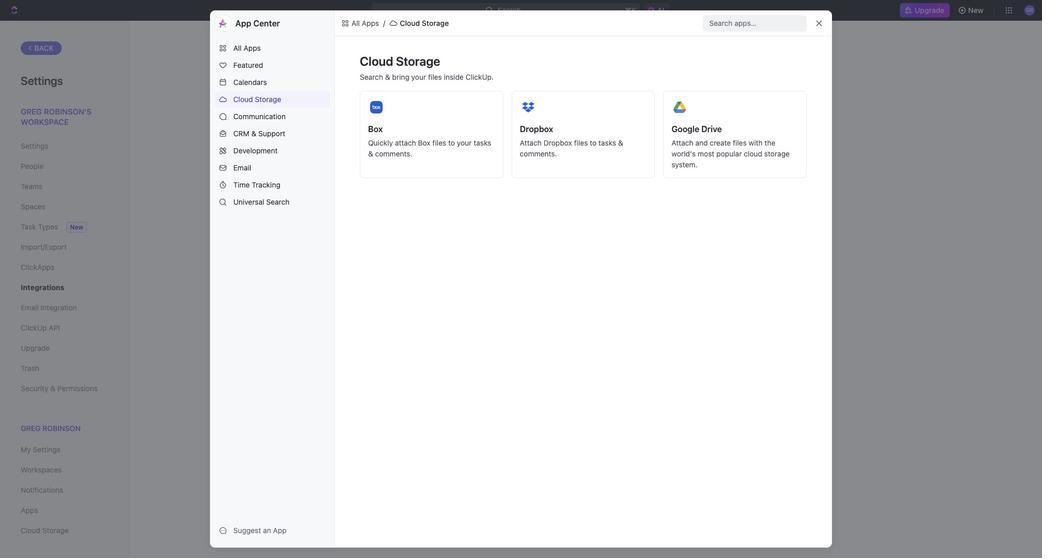 Task type: locate. For each thing, give the bounding box(es) containing it.
search left bring
[[360, 73, 383, 81]]

dropbox attach dropbox files to tasks & comments.
[[520, 124, 623, 158]]

files inside cloud storage search & bring your files inside clickup.
[[428, 73, 442, 81]]

1 horizontal spatial box
[[418, 138, 431, 147]]

0 horizontal spatial to
[[448, 138, 455, 147]]

apps inside "link"
[[21, 506, 38, 515]]

0 vertical spatial your
[[411, 73, 426, 81]]

0 horizontal spatial search
[[266, 198, 290, 206]]

0 vertical spatial new
[[968, 6, 984, 15]]

2 tasks from the left
[[599, 138, 616, 147]]

cloud storage link
[[215, 91, 330, 108], [21, 522, 108, 540]]

attach
[[395, 138, 416, 147]]

tasks inside dropbox attach dropbox files to tasks & comments.
[[599, 138, 616, 147]]

trash
[[21, 364, 39, 373]]

settings
[[21, 74, 63, 88], [21, 142, 48, 150], [33, 446, 61, 454]]

2 vertical spatial apps
[[21, 506, 38, 515]]

notifications link
[[21, 482, 108, 499]]

new button
[[954, 2, 990, 19]]

search
[[360, 73, 383, 81], [266, 198, 290, 206]]

1 tasks from the left
[[474, 138, 491, 147]]

0 horizontal spatial app
[[235, 19, 251, 28]]

all left /
[[352, 19, 360, 27]]

cloud storage up the communication
[[233, 95, 281, 104]]

1 vertical spatial new
[[70, 223, 83, 231]]

jcwtj image for all apps
[[341, 19, 350, 27]]

cloud up bring
[[360, 54, 393, 68]]

2 jcwtj image from the left
[[390, 19, 398, 27]]

clickapps
[[21, 263, 54, 272]]

storage inside cloud storage search & bring your files inside clickup.
[[396, 54, 440, 68]]

all apps up featured
[[233, 44, 261, 52]]

1 horizontal spatial cloud storage
[[233, 95, 281, 104]]

1 vertical spatial upgrade
[[21, 344, 50, 353]]

files inside box quickly attach box files to your tasks & comments.
[[433, 138, 446, 147]]

settings inside "link"
[[33, 446, 61, 454]]

upgrade link down 'clickup api' link
[[21, 340, 108, 357]]

task types
[[21, 222, 58, 231]]

notifications
[[21, 486, 63, 495]]

apps left /
[[362, 19, 379, 27]]

upgrade link left new button
[[900, 3, 950, 18]]

1 vertical spatial apps
[[244, 44, 261, 52]]

2 vertical spatial cloud storage
[[21, 526, 69, 535]]

0 horizontal spatial upgrade
[[21, 344, 50, 353]]

search down time tracking link
[[266, 198, 290, 206]]

cloud storage search & bring your files inside clickup.
[[360, 54, 494, 81]]

greg
[[21, 107, 42, 116], [21, 424, 41, 433]]

0 horizontal spatial all apps
[[233, 44, 261, 52]]

0 horizontal spatial jcwtj image
[[341, 19, 350, 27]]

1 vertical spatial greg
[[21, 424, 41, 433]]

1 vertical spatial email
[[21, 303, 39, 312]]

crm & support
[[233, 129, 285, 138]]

1 horizontal spatial new
[[968, 6, 984, 15]]

0 horizontal spatial apps
[[21, 506, 38, 515]]

0 horizontal spatial attach
[[520, 138, 542, 147]]

1 horizontal spatial attach
[[672, 138, 694, 147]]

0 horizontal spatial new
[[70, 223, 83, 231]]

2 horizontal spatial apps
[[362, 19, 379, 27]]

universal search link
[[215, 194, 330, 211]]

& inside dropbox attach dropbox files to tasks & comments.
[[618, 138, 623, 147]]

email up 'clickup' in the left of the page
[[21, 303, 39, 312]]

all apps link
[[339, 17, 381, 30], [215, 40, 330, 57]]

all apps link up featured link on the left top of page
[[215, 40, 330, 57]]

all apps left /
[[352, 19, 379, 27]]

0 horizontal spatial all
[[233, 44, 242, 52]]

jcwtj image for cloud storage
[[390, 19, 398, 27]]

app
[[235, 19, 251, 28], [273, 526, 287, 535]]

1 horizontal spatial all apps
[[352, 19, 379, 27]]

cloud storage
[[400, 19, 449, 27], [233, 95, 281, 104], [21, 526, 69, 535]]

2 to from the left
[[590, 138, 597, 147]]

drive
[[702, 124, 722, 134]]

back link
[[21, 41, 62, 55]]

0 horizontal spatial box
[[368, 124, 383, 134]]

0 horizontal spatial cloud storage link
[[21, 522, 108, 540]]

suggest
[[233, 526, 261, 535]]

time tracking link
[[215, 177, 330, 193]]

1 horizontal spatial all apps link
[[339, 17, 381, 30]]

tasks inside box quickly attach box files to your tasks & comments.
[[474, 138, 491, 147]]

2 comments. from the left
[[520, 149, 557, 158]]

to
[[448, 138, 455, 147], [590, 138, 597, 147]]

cloud storage link down apps "link" at the left
[[21, 522, 108, 540]]

clickup
[[21, 324, 47, 332]]

upgrade link
[[900, 3, 950, 18], [21, 340, 108, 357]]

1 attach from the left
[[520, 138, 542, 147]]

1 horizontal spatial comments.
[[520, 149, 557, 158]]

& inside box quickly attach box files to your tasks & comments.
[[368, 149, 373, 158]]

comments.
[[375, 149, 412, 158], [520, 149, 557, 158]]

tracking
[[252, 180, 280, 189]]

attach inside google drive attach and create files with the world's most popular cloud storage system.
[[672, 138, 694, 147]]

0 horizontal spatial upgrade link
[[21, 340, 108, 357]]

storage up cloud storage search & bring your files inside clickup.
[[422, 19, 449, 27]]

files
[[428, 73, 442, 81], [433, 138, 446, 147], [574, 138, 588, 147], [733, 138, 747, 147]]

0 vertical spatial greg
[[21, 107, 42, 116]]

universal
[[233, 198, 264, 206]]

1 horizontal spatial your
[[457, 138, 472, 147]]

1 vertical spatial all
[[233, 44, 242, 52]]

app center
[[235, 19, 280, 28]]

greg inside greg robinson's workspace
[[21, 107, 42, 116]]

box up 'quickly'
[[368, 124, 383, 134]]

upgrade down 'clickup' in the left of the page
[[21, 344, 50, 353]]

0 vertical spatial upgrade
[[915, 6, 945, 15]]

1 horizontal spatial all
[[352, 19, 360, 27]]

0 horizontal spatial your
[[411, 73, 426, 81]]

apps down the notifications
[[21, 506, 38, 515]]

0 vertical spatial settings
[[21, 74, 63, 88]]

0 vertical spatial upgrade link
[[900, 3, 950, 18]]

& inside cloud storage search & bring your files inside clickup.
[[385, 73, 390, 81]]

communication link
[[215, 108, 330, 125]]

apps up featured
[[244, 44, 261, 52]]

email up 'time'
[[233, 163, 251, 172]]

robinson
[[42, 424, 81, 433]]

all apps
[[352, 19, 379, 27], [233, 44, 261, 52]]

1 vertical spatial all apps link
[[215, 40, 330, 57]]

1 vertical spatial box
[[418, 138, 431, 147]]

time tracking
[[233, 180, 280, 189]]

cloud storage down apps "link" at the left
[[21, 526, 69, 535]]

new inside new button
[[968, 6, 984, 15]]

cloud inside cloud storage search & bring your files inside clickup.
[[360, 54, 393, 68]]

jcwtj image
[[341, 19, 350, 27], [390, 19, 398, 27]]

world's
[[672, 149, 696, 158]]

greg up workspace
[[21, 107, 42, 116]]

app left center
[[235, 19, 251, 28]]

0 horizontal spatial email
[[21, 303, 39, 312]]

box
[[368, 124, 383, 134], [418, 138, 431, 147]]

2 greg from the top
[[21, 424, 41, 433]]

email inside 'link'
[[21, 303, 39, 312]]

storage down apps "link" at the left
[[42, 526, 69, 535]]

cloud inside 'settings' element
[[21, 526, 40, 535]]

1 vertical spatial cloud storage link
[[21, 522, 108, 540]]

2 attach from the left
[[672, 138, 694, 147]]

teams
[[21, 182, 43, 191]]

greg up my
[[21, 424, 41, 433]]

greg robinson's workspace
[[21, 107, 92, 126]]

1 horizontal spatial jcwtj image
[[390, 19, 398, 27]]

0 vertical spatial cloud storage link
[[215, 91, 330, 108]]

tasks
[[474, 138, 491, 147], [599, 138, 616, 147]]

cloud down apps "link" at the left
[[21, 526, 40, 535]]

time
[[233, 180, 250, 189]]

people
[[21, 162, 44, 171]]

workspace
[[21, 117, 69, 126]]

apps
[[362, 19, 379, 27], [244, 44, 261, 52], [21, 506, 38, 515]]

cloud storage link up communication link
[[215, 91, 330, 108]]

with
[[749, 138, 763, 147]]

1 jcwtj image from the left
[[341, 19, 350, 27]]

1 greg from the top
[[21, 107, 42, 116]]

0 vertical spatial cloud storage
[[400, 19, 449, 27]]

1 vertical spatial upgrade link
[[21, 340, 108, 357]]

settings right my
[[33, 446, 61, 454]]

settings down the back 'link'
[[21, 74, 63, 88]]

storage up bring
[[396, 54, 440, 68]]

0 horizontal spatial cloud storage
[[21, 526, 69, 535]]

an
[[263, 526, 271, 535]]

1 vertical spatial app
[[273, 526, 287, 535]]

crm & support link
[[215, 125, 330, 142]]

box right attach
[[418, 138, 431, 147]]

import/export
[[21, 243, 67, 251]]

comments. inside dropbox attach dropbox files to tasks & comments.
[[520, 149, 557, 158]]

dropbox
[[520, 124, 553, 134], [544, 138, 572, 147]]

1 vertical spatial cloud storage
[[233, 95, 281, 104]]

1 horizontal spatial tasks
[[599, 138, 616, 147]]

2 vertical spatial settings
[[33, 446, 61, 454]]

0 horizontal spatial all apps link
[[215, 40, 330, 57]]

cloud storage dialog
[[210, 10, 832, 548]]

all apps link left /
[[339, 17, 381, 30]]

1 horizontal spatial search
[[360, 73, 383, 81]]

system.
[[672, 160, 698, 169]]

0 horizontal spatial comments.
[[375, 149, 412, 158]]

jcwtj image right /
[[390, 19, 398, 27]]

create
[[710, 138, 731, 147]]

1 horizontal spatial upgrade
[[915, 6, 945, 15]]

1 to from the left
[[448, 138, 455, 147]]

1 horizontal spatial app
[[273, 526, 287, 535]]

cloud storage right /
[[400, 19, 449, 27]]

1 comments. from the left
[[375, 149, 412, 158]]

all
[[352, 19, 360, 27], [233, 44, 242, 52]]

1 vertical spatial all apps
[[233, 44, 261, 52]]

1 vertical spatial search
[[266, 198, 290, 206]]

1 vertical spatial your
[[457, 138, 472, 147]]

0 vertical spatial email
[[233, 163, 251, 172]]

cloud
[[400, 19, 420, 27], [360, 54, 393, 68], [233, 95, 253, 104], [21, 526, 40, 535]]

0 vertical spatial all apps link
[[339, 17, 381, 30]]

attach
[[520, 138, 542, 147], [672, 138, 694, 147]]

email inside "link"
[[233, 163, 251, 172]]

spaces
[[21, 202, 45, 211]]

your inside box quickly attach box files to your tasks & comments.
[[457, 138, 472, 147]]

popular
[[717, 149, 742, 158]]

upgrade left new button
[[915, 6, 945, 15]]

suggest an app
[[233, 526, 287, 535]]

settings up people
[[21, 142, 48, 150]]

your
[[411, 73, 426, 81], [457, 138, 472, 147]]

storage inside 'settings' element
[[42, 526, 69, 535]]

all up featured
[[233, 44, 242, 52]]

1 vertical spatial settings
[[21, 142, 48, 150]]

1 horizontal spatial email
[[233, 163, 251, 172]]

0 vertical spatial search
[[360, 73, 383, 81]]

back
[[34, 44, 54, 52]]

upgrade inside 'settings' element
[[21, 344, 50, 353]]

app right an on the bottom
[[273, 526, 287, 535]]

greg for greg robinson's workspace
[[21, 107, 42, 116]]

1 horizontal spatial to
[[590, 138, 597, 147]]

teams link
[[21, 178, 108, 195]]

0 horizontal spatial tasks
[[474, 138, 491, 147]]

cloud down calendars at the left
[[233, 95, 253, 104]]

jcwtj image left /
[[341, 19, 350, 27]]

email
[[233, 163, 251, 172], [21, 303, 39, 312]]

0 vertical spatial app
[[235, 19, 251, 28]]



Task type: vqa. For each thing, say whether or not it's contained in the screenshot.
bottom All Apps
yes



Task type: describe. For each thing, give the bounding box(es) containing it.
security & permissions
[[21, 384, 98, 393]]

cloud storage inside 'settings' element
[[21, 526, 69, 535]]

1 vertical spatial dropbox
[[544, 138, 572, 147]]

my
[[21, 446, 31, 454]]

clickup.
[[466, 73, 494, 81]]

apps link
[[21, 502, 108, 520]]

permissions
[[57, 384, 98, 393]]

/
[[383, 19, 385, 27]]

attach inside dropbox attach dropbox files to tasks & comments.
[[520, 138, 542, 147]]

development link
[[215, 143, 330, 159]]

featured
[[233, 61, 263, 69]]

workspaces
[[21, 466, 62, 475]]

people link
[[21, 158, 108, 175]]

email link
[[215, 160, 330, 176]]

security & permissions link
[[21, 380, 108, 398]]

search...
[[497, 6, 527, 15]]

& inside 'settings' element
[[50, 384, 55, 393]]

integration
[[41, 303, 77, 312]]

universal search
[[233, 198, 290, 206]]

app inside button
[[273, 526, 287, 535]]

greg robinson
[[21, 424, 81, 433]]

center
[[253, 19, 280, 28]]

featured link
[[215, 57, 330, 74]]

storage down calendars 'link'
[[255, 95, 281, 104]]

1 horizontal spatial apps
[[244, 44, 261, 52]]

spaces link
[[21, 198, 108, 216]]

search inside cloud storage search & bring your files inside clickup.
[[360, 73, 383, 81]]

trash link
[[21, 360, 108, 378]]

development
[[233, 146, 278, 155]]

email integration
[[21, 303, 77, 312]]

1 horizontal spatial cloud storage link
[[215, 91, 330, 108]]

suggest an app button
[[215, 523, 330, 539]]

files inside google drive attach and create files with the world's most popular cloud storage system.
[[733, 138, 747, 147]]

api
[[49, 324, 60, 332]]

support
[[258, 129, 285, 138]]

import/export link
[[21, 239, 108, 256]]

inside
[[444, 73, 464, 81]]

greg for greg robinson
[[21, 424, 41, 433]]

communication
[[233, 112, 286, 121]]

clickup api
[[21, 324, 60, 332]]

settings link
[[21, 137, 108, 155]]

2 horizontal spatial cloud storage
[[400, 19, 449, 27]]

0 vertical spatial apps
[[362, 19, 379, 27]]

types
[[38, 222, 58, 231]]

0 vertical spatial dropbox
[[520, 124, 553, 134]]

robinson's
[[44, 107, 92, 116]]

my settings link
[[21, 441, 108, 459]]

box quickly attach box files to your tasks & comments.
[[368, 124, 491, 158]]

to inside dropbox attach dropbox files to tasks & comments.
[[590, 138, 597, 147]]

cloud
[[744, 149, 762, 158]]

google drive attach and create files with the world's most popular cloud storage system.
[[672, 124, 790, 169]]

crm
[[233, 129, 249, 138]]

0 vertical spatial box
[[368, 124, 383, 134]]

integrations link
[[21, 279, 108, 297]]

your inside cloud storage search & bring your files inside clickup.
[[411, 73, 426, 81]]

⌘k
[[625, 6, 636, 15]]

0 vertical spatial all
[[352, 19, 360, 27]]

integrations
[[21, 283, 64, 292]]

bring
[[392, 73, 409, 81]]

email integration link
[[21, 299, 108, 317]]

0 vertical spatial all apps
[[352, 19, 379, 27]]

clickup api link
[[21, 319, 108, 337]]

calendars link
[[215, 74, 330, 91]]

comments. inside box quickly attach box files to your tasks & comments.
[[375, 149, 412, 158]]

most
[[698, 149, 715, 158]]

1 horizontal spatial upgrade link
[[900, 3, 950, 18]]

email for email
[[233, 163, 251, 172]]

quickly
[[368, 138, 393, 147]]

my settings
[[21, 446, 61, 454]]

security
[[21, 384, 48, 393]]

files inside dropbox attach dropbox files to tasks & comments.
[[574, 138, 588, 147]]

& inside 'link'
[[251, 129, 256, 138]]

to inside box quickly attach box files to your tasks & comments.
[[448, 138, 455, 147]]

and
[[695, 138, 708, 147]]

clickapps link
[[21, 259, 108, 276]]

google
[[672, 124, 700, 134]]

email for email integration
[[21, 303, 39, 312]]

Search apps… field
[[709, 17, 803, 30]]

new inside 'settings' element
[[70, 223, 83, 231]]

calendars
[[233, 78, 267, 87]]

settings element
[[0, 21, 130, 558]]

task
[[21, 222, 36, 231]]

storage
[[764, 149, 790, 158]]

cloud right /
[[400, 19, 420, 27]]

workspaces link
[[21, 462, 108, 479]]

the
[[765, 138, 776, 147]]



